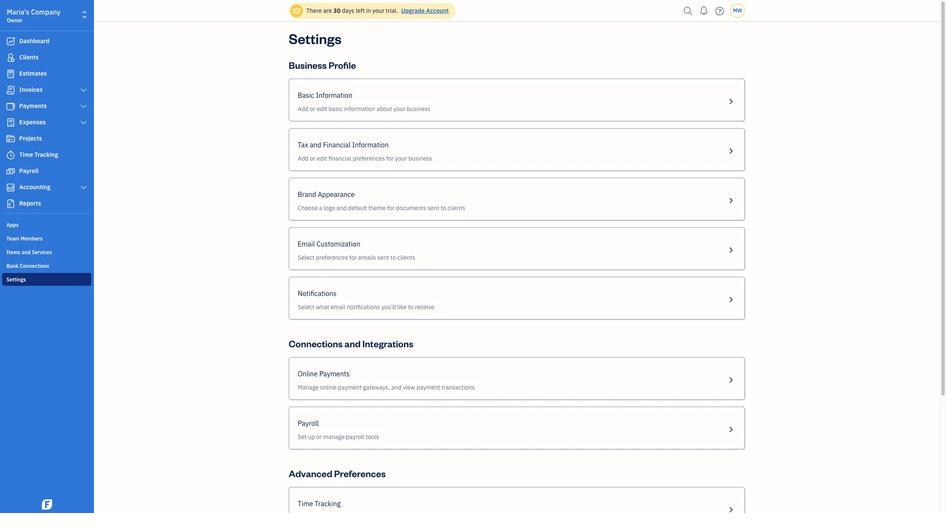 Task type: vqa. For each thing, say whether or not it's contained in the screenshot.
dashboard image
yes



Task type: locate. For each thing, give the bounding box(es) containing it.
business
[[407, 105, 431, 113], [409, 155, 433, 162]]

payment right "view"
[[417, 384, 441, 392]]

preferences
[[353, 155, 385, 162], [316, 254, 348, 262]]

2 vertical spatial chevron large down image
[[80, 119, 88, 126]]

and right tax
[[310, 141, 322, 149]]

days
[[342, 7, 355, 15]]

business for tax and financial information
[[409, 155, 433, 162]]

transactions
[[442, 384, 475, 392]]

edit left basic
[[317, 105, 327, 113]]

0 vertical spatial or
[[310, 105, 316, 113]]

crown image
[[292, 6, 301, 15]]

connections down items and services
[[20, 263, 49, 269]]

0 horizontal spatial tracking
[[34, 151, 58, 159]]

0 horizontal spatial payments
[[19, 102, 47, 110]]

business
[[289, 59, 327, 71]]

sent
[[428, 204, 440, 212], [378, 254, 389, 262]]

add or edit financial preferences for your business
[[298, 155, 433, 162]]

1 horizontal spatial sent
[[428, 204, 440, 212]]

money image
[[6, 167, 16, 176]]

apps link
[[2, 218, 91, 231]]

1 vertical spatial select
[[298, 304, 315, 311]]

items and services
[[6, 249, 52, 256]]

information
[[316, 91, 353, 100], [353, 141, 389, 149]]

clients
[[448, 204, 466, 212], [398, 254, 416, 262]]

or left financial
[[310, 155, 316, 162]]

dashboard image
[[6, 37, 16, 46]]

0 vertical spatial edit
[[317, 105, 327, 113]]

1 chevron large down image from the top
[[80, 87, 88, 94]]

preferences right financial
[[353, 155, 385, 162]]

client image
[[6, 53, 16, 62]]

payroll
[[19, 167, 39, 175], [298, 419, 319, 428]]

0 vertical spatial for
[[387, 155, 394, 162]]

a
[[319, 204, 323, 212]]

upgrade
[[402, 7, 425, 15]]

theme
[[369, 204, 386, 212]]

2 select from the top
[[298, 304, 315, 311]]

report image
[[6, 200, 16, 208]]

1 payment from the left
[[338, 384, 362, 392]]

1 vertical spatial chevron large down image
[[80, 103, 88, 110]]

1 horizontal spatial payment
[[417, 384, 441, 392]]

to right the like
[[408, 304, 414, 311]]

projects
[[19, 135, 42, 142]]

time down advanced
[[298, 500, 313, 508]]

connections up online payments
[[289, 338, 343, 350]]

2 horizontal spatial to
[[441, 204, 446, 212]]

chevron large down image for payments
[[80, 103, 88, 110]]

business profile
[[289, 59, 356, 71]]

reports
[[19, 200, 41, 207]]

0 vertical spatial payroll
[[19, 167, 39, 175]]

and right items
[[22, 249, 31, 256]]

time right timer icon
[[19, 151, 33, 159]]

information
[[344, 105, 376, 113]]

about
[[377, 105, 392, 113]]

0 vertical spatial select
[[298, 254, 315, 262]]

1 vertical spatial information
[[353, 141, 389, 149]]

preferences
[[334, 468, 386, 480]]

clients
[[19, 53, 39, 61]]

chevron large down image for expenses
[[80, 119, 88, 126]]

connections
[[20, 263, 49, 269], [289, 338, 343, 350]]

information up add or edit financial preferences for your business
[[353, 141, 389, 149]]

0 vertical spatial sent
[[428, 204, 440, 212]]

and right "logo"
[[337, 204, 347, 212]]

time tracking down projects "link"
[[19, 151, 58, 159]]

1 horizontal spatial payroll
[[298, 419, 319, 428]]

1 horizontal spatial to
[[408, 304, 414, 311]]

bank
[[6, 263, 19, 269]]

chevron large down image up expenses "link"
[[80, 103, 88, 110]]

tracking
[[34, 151, 58, 159], [315, 500, 341, 508]]

add for tax
[[298, 155, 309, 162]]

integrations
[[363, 338, 414, 350]]

0 vertical spatial time
[[19, 151, 33, 159]]

1 vertical spatial sent
[[378, 254, 389, 262]]

2 vertical spatial your
[[395, 155, 407, 162]]

0 horizontal spatial connections
[[20, 263, 49, 269]]

team members
[[6, 236, 43, 242]]

and inside main element
[[22, 249, 31, 256]]

team members link
[[2, 232, 91, 245]]

information up basic
[[316, 91, 353, 100]]

tracking inside main element
[[34, 151, 58, 159]]

to
[[441, 204, 446, 212], [391, 254, 396, 262], [408, 304, 414, 311]]

payroll up accounting at the left of the page
[[19, 167, 39, 175]]

email
[[331, 304, 346, 311]]

0 vertical spatial payments
[[19, 102, 47, 110]]

or for and
[[310, 155, 316, 162]]

0 vertical spatial chevron large down image
[[80, 87, 88, 94]]

0 vertical spatial connections
[[20, 263, 49, 269]]

to right the emails
[[391, 254, 396, 262]]

time tracking inside main element
[[19, 151, 58, 159]]

select for notifications
[[298, 304, 315, 311]]

to right documents
[[441, 204, 446, 212]]

timer image
[[6, 151, 16, 159]]

for
[[387, 155, 394, 162], [387, 204, 395, 212], [350, 254, 357, 262]]

edit for information
[[317, 105, 327, 113]]

chevron large down image up projects "link"
[[80, 119, 88, 126]]

are
[[324, 7, 332, 15]]

add down tax
[[298, 155, 309, 162]]

0 vertical spatial time tracking link
[[2, 147, 91, 163]]

owner
[[7, 17, 23, 24]]

2 add from the top
[[298, 155, 309, 162]]

or down basic
[[310, 105, 316, 113]]

trial.
[[386, 7, 398, 15]]

chevron large down image inside payments link
[[80, 103, 88, 110]]

1 horizontal spatial time tracking
[[298, 500, 341, 508]]

online
[[298, 370, 318, 378]]

your for basic information
[[394, 105, 406, 113]]

payroll inside main element
[[19, 167, 39, 175]]

settings down bank
[[6, 277, 26, 283]]

and left integrations
[[345, 338, 361, 350]]

maria's
[[7, 8, 29, 16]]

1 vertical spatial time
[[298, 500, 313, 508]]

0 horizontal spatial time tracking
[[19, 151, 58, 159]]

0 horizontal spatial preferences
[[316, 254, 348, 262]]

or for information
[[310, 105, 316, 113]]

select what email notifications you'd like to receive
[[298, 304, 435, 311]]

0 vertical spatial time tracking
[[19, 151, 58, 159]]

time
[[19, 151, 33, 159], [298, 500, 313, 508]]

1 horizontal spatial connections
[[289, 338, 343, 350]]

1 vertical spatial edit
[[317, 155, 327, 162]]

0 vertical spatial add
[[298, 105, 309, 113]]

sent right the emails
[[378, 254, 389, 262]]

payment right online
[[338, 384, 362, 392]]

tracking down projects "link"
[[34, 151, 58, 159]]

chevron large down image
[[80, 87, 88, 94], [80, 103, 88, 110], [80, 119, 88, 126]]

0 horizontal spatial payroll
[[19, 167, 39, 175]]

and for connections and integrations
[[345, 338, 361, 350]]

1 horizontal spatial payments
[[320, 370, 350, 378]]

documents
[[396, 204, 427, 212]]

0 vertical spatial preferences
[[353, 155, 385, 162]]

0 vertical spatial business
[[407, 105, 431, 113]]

maria's company owner
[[7, 8, 60, 24]]

items and services link
[[2, 246, 91, 259]]

settings down there
[[289, 29, 342, 47]]

1 horizontal spatial settings
[[289, 29, 342, 47]]

1 vertical spatial time tracking
[[298, 500, 341, 508]]

1 vertical spatial or
[[310, 155, 316, 162]]

1 vertical spatial your
[[394, 105, 406, 113]]

1 vertical spatial business
[[409, 155, 433, 162]]

edit for and
[[317, 155, 327, 162]]

in
[[366, 7, 371, 15]]

time tracking link
[[2, 147, 91, 163], [289, 487, 746, 513]]

search image
[[682, 4, 696, 17]]

0 horizontal spatial time
[[19, 151, 33, 159]]

email customization
[[298, 240, 361, 248]]

0 horizontal spatial to
[[391, 254, 396, 262]]

and
[[310, 141, 322, 149], [337, 204, 347, 212], [22, 249, 31, 256], [345, 338, 361, 350], [392, 384, 402, 392]]

0 horizontal spatial settings
[[6, 277, 26, 283]]

1 select from the top
[[298, 254, 315, 262]]

1 horizontal spatial clients
[[448, 204, 466, 212]]

1 vertical spatial settings
[[6, 277, 26, 283]]

main element
[[0, 0, 115, 513]]

preferences down email customization
[[316, 254, 348, 262]]

tracking down the advanced preferences
[[315, 500, 341, 508]]

1 horizontal spatial time
[[298, 500, 313, 508]]

0 vertical spatial clients
[[448, 204, 466, 212]]

sent right documents
[[428, 204, 440, 212]]

payment image
[[6, 102, 16, 111]]

time tracking
[[19, 151, 58, 159], [298, 500, 341, 508]]

email
[[298, 240, 315, 248]]

mw button
[[731, 3, 746, 18]]

advanced
[[289, 468, 333, 480]]

2 edit from the top
[[317, 155, 327, 162]]

up
[[308, 434, 315, 441]]

0 vertical spatial to
[[441, 204, 446, 212]]

payments up online
[[320, 370, 350, 378]]

project image
[[6, 135, 16, 143]]

add for basic
[[298, 105, 309, 113]]

2 vertical spatial to
[[408, 304, 414, 311]]

your
[[373, 7, 385, 15], [394, 105, 406, 113], [395, 155, 407, 162]]

0 horizontal spatial clients
[[398, 254, 416, 262]]

chevron large down image
[[80, 184, 88, 191]]

team
[[6, 236, 19, 242]]

payroll up up
[[298, 419, 319, 428]]

tax and financial information
[[298, 141, 389, 149]]

edit
[[317, 105, 327, 113], [317, 155, 327, 162]]

add down basic
[[298, 105, 309, 113]]

chevron large down image for invoices
[[80, 87, 88, 94]]

or right up
[[317, 434, 322, 441]]

items
[[6, 249, 20, 256]]

edit left financial
[[317, 155, 327, 162]]

0 horizontal spatial payment
[[338, 384, 362, 392]]

gateways,
[[363, 384, 390, 392]]

1 vertical spatial time tracking link
[[289, 487, 746, 513]]

bank connections
[[6, 263, 49, 269]]

1 vertical spatial payroll
[[298, 419, 319, 428]]

1 vertical spatial to
[[391, 254, 396, 262]]

1 vertical spatial add
[[298, 155, 309, 162]]

select down email
[[298, 254, 315, 262]]

3 chevron large down image from the top
[[80, 119, 88, 126]]

0 vertical spatial tracking
[[34, 151, 58, 159]]

chevron large down image inside expenses "link"
[[80, 119, 88, 126]]

1 edit from the top
[[317, 105, 327, 113]]

1 vertical spatial tracking
[[315, 500, 341, 508]]

time tracking down advanced
[[298, 500, 341, 508]]

1 add from the top
[[298, 105, 309, 113]]

expense image
[[6, 118, 16, 127]]

chevron large down image down estimates link
[[80, 87, 88, 94]]

financial
[[323, 141, 351, 149]]

select left what
[[298, 304, 315, 311]]

2 chevron large down image from the top
[[80, 103, 88, 110]]

1 vertical spatial preferences
[[316, 254, 348, 262]]

emails
[[359, 254, 376, 262]]

payments up "expenses"
[[19, 102, 47, 110]]

payroll link
[[2, 164, 91, 179]]



Task type: describe. For each thing, give the bounding box(es) containing it.
0 vertical spatial information
[[316, 91, 353, 100]]

freshbooks image
[[40, 500, 54, 510]]

apps
[[6, 222, 19, 228]]

services
[[32, 249, 52, 256]]

1 vertical spatial clients
[[398, 254, 416, 262]]

1 horizontal spatial preferences
[[353, 155, 385, 162]]

bank connections link
[[2, 260, 91, 272]]

view
[[403, 384, 416, 392]]

basic information
[[298, 91, 353, 100]]

set
[[298, 434, 307, 441]]

0 vertical spatial your
[[373, 7, 385, 15]]

there are 30 days left in your trial. upgrade account
[[307, 7, 449, 15]]

connections inside main element
[[20, 263, 49, 269]]

basic
[[329, 105, 343, 113]]

notifications
[[347, 304, 380, 311]]

members
[[21, 236, 43, 242]]

select for email customization
[[298, 254, 315, 262]]

set up or manage payroll tools
[[298, 434, 379, 441]]

and for items and services
[[22, 249, 31, 256]]

clients link
[[2, 50, 91, 65]]

like
[[398, 304, 407, 311]]

left
[[356, 7, 365, 15]]

online
[[320, 384, 337, 392]]

estimates
[[19, 70, 47, 77]]

receive
[[415, 304, 435, 311]]

select preferences for emails sent to clients
[[298, 254, 416, 262]]

connections and integrations
[[289, 338, 414, 350]]

business for basic information
[[407, 105, 431, 113]]

tools
[[366, 434, 379, 441]]

choose a logo and default theme for documents sent to clients
[[298, 204, 466, 212]]

invoices link
[[2, 83, 91, 98]]

and for tax and financial information
[[310, 141, 322, 149]]

notifications image
[[698, 2, 711, 19]]

your for tax and financial information
[[395, 155, 407, 162]]

manage
[[298, 384, 319, 392]]

0 vertical spatial settings
[[289, 29, 342, 47]]

appearance
[[318, 190, 355, 199]]

time inside main element
[[19, 151, 33, 159]]

customization
[[317, 240, 361, 248]]

accounting link
[[2, 180, 91, 195]]

brand appearance
[[298, 190, 355, 199]]

company
[[31, 8, 60, 16]]

manage
[[324, 434, 345, 441]]

basic
[[298, 91, 315, 100]]

manage online payment gateways, and view payment transactions
[[298, 384, 475, 392]]

estimates link
[[2, 66, 91, 82]]

0 horizontal spatial sent
[[378, 254, 389, 262]]

mw
[[734, 7, 743, 14]]

dashboard
[[19, 37, 49, 45]]

upgrade account link
[[400, 7, 449, 15]]

30
[[334, 7, 341, 15]]

account
[[426, 7, 449, 15]]

what
[[316, 304, 329, 311]]

1 horizontal spatial time tracking link
[[289, 487, 746, 513]]

2 payment from the left
[[417, 384, 441, 392]]

there
[[307, 7, 322, 15]]

notifications
[[298, 289, 337, 298]]

0 horizontal spatial time tracking link
[[2, 147, 91, 163]]

expenses
[[19, 118, 46, 126]]

tax
[[298, 141, 309, 149]]

invoice image
[[6, 86, 16, 94]]

expenses link
[[2, 115, 91, 130]]

accounting
[[19, 183, 50, 191]]

brand
[[298, 190, 316, 199]]

and left "view"
[[392, 384, 402, 392]]

chart image
[[6, 183, 16, 192]]

profile
[[329, 59, 356, 71]]

reports link
[[2, 196, 91, 212]]

projects link
[[2, 131, 91, 147]]

dashboard link
[[2, 34, 91, 49]]

1 vertical spatial payments
[[320, 370, 350, 378]]

payments inside main element
[[19, 102, 47, 110]]

advanced preferences
[[289, 468, 386, 480]]

settings inside main element
[[6, 277, 26, 283]]

2 vertical spatial or
[[317, 434, 322, 441]]

estimate image
[[6, 70, 16, 78]]

payments link
[[2, 99, 91, 114]]

invoices
[[19, 86, 43, 94]]

online payments
[[298, 370, 350, 378]]

logo
[[324, 204, 335, 212]]

2 vertical spatial for
[[350, 254, 357, 262]]

1 horizontal spatial tracking
[[315, 500, 341, 508]]

payroll
[[346, 434, 365, 441]]

default
[[348, 204, 367, 212]]

settings link
[[2, 273, 91, 286]]

1 vertical spatial connections
[[289, 338, 343, 350]]

1 vertical spatial for
[[387, 204, 395, 212]]

go to help image
[[714, 4, 727, 17]]

you'd
[[382, 304, 396, 311]]

add or edit basic information about your business
[[298, 105, 431, 113]]

choose
[[298, 204, 318, 212]]



